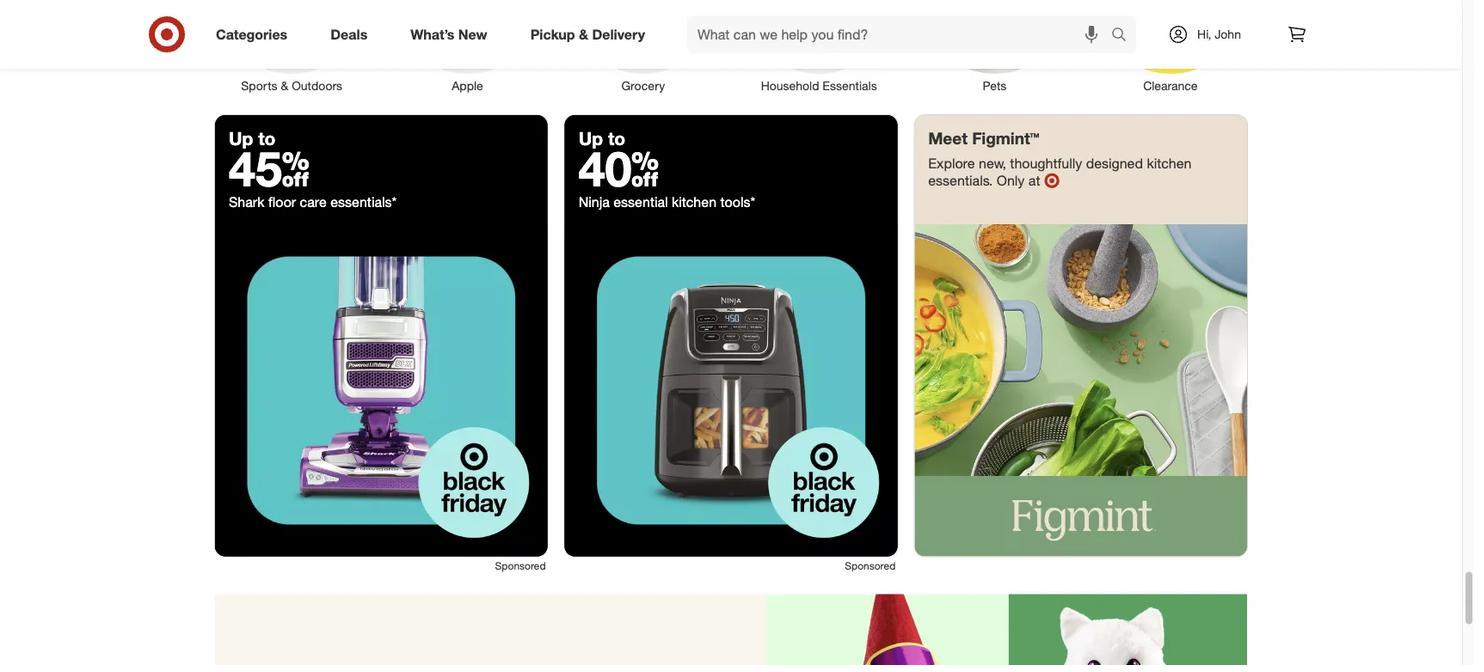 Task type: describe. For each thing, give the bounding box(es) containing it.
search
[[1104, 28, 1145, 44]]

what's new link
[[396, 15, 509, 53]]

at
[[1029, 173, 1040, 189]]

designed
[[1086, 155, 1143, 172]]

pickup
[[530, 26, 575, 43]]

delivery
[[592, 26, 645, 43]]

up for 45
[[229, 127, 253, 149]]

household essentials link
[[731, 0, 907, 94]]

tools*
[[720, 193, 755, 210]]

shark floor care essentials*
[[229, 193, 397, 210]]

household
[[761, 78, 819, 93]]

to for 45
[[258, 127, 276, 149]]

up to for 40
[[579, 127, 625, 149]]

apple
[[452, 78, 483, 93]]

hi, john
[[1198, 27, 1241, 42]]

to for 40
[[608, 127, 625, 149]]

pets
[[983, 78, 1007, 93]]

categories
[[216, 26, 288, 43]]

what's
[[411, 26, 455, 43]]

explore new, thoughtfully designed kitchen essentials. only at
[[928, 155, 1192, 189]]

ninja
[[579, 193, 610, 210]]

sports & outdoors link
[[204, 0, 380, 94]]

grocery link
[[555, 0, 731, 94]]

outdoors
[[292, 78, 342, 93]]

deals
[[331, 26, 368, 43]]

up to for 45
[[229, 127, 276, 149]]

new
[[458, 26, 487, 43]]

clearance
[[1143, 78, 1198, 93]]

apple link
[[380, 0, 555, 94]]

& for sports
[[281, 78, 288, 93]]

categories link
[[201, 15, 309, 53]]



Task type: vqa. For each thing, say whether or not it's contained in the screenshot.
Only ships with $35 orders Ships free with $35 orders Exclusions Apply. Get it by Thu, Feb 1 In stock at  Manhattan Herald Square Ready within 2 hours with pickup corresponding to Pink
no



Task type: locate. For each thing, give the bounding box(es) containing it.
pets link
[[907, 0, 1083, 94]]

& right pickup
[[579, 26, 588, 43]]

0 vertical spatial kitchen
[[1147, 155, 1192, 172]]

to
[[258, 127, 276, 149], [608, 127, 625, 149]]

up to
[[229, 127, 276, 149], [579, 127, 625, 149]]

pickup & delivery link
[[516, 15, 667, 53]]

kitchen
[[1147, 155, 1192, 172], [672, 193, 717, 210]]

up down sports
[[229, 127, 253, 149]]

up up ninja at the top left of the page
[[579, 127, 603, 149]]

john
[[1215, 27, 1241, 42]]

2 to from the left
[[608, 127, 625, 149]]

0 horizontal spatial target black friday image
[[215, 224, 548, 557]]

essential
[[614, 193, 668, 210]]

kitchen inside explore new, thoughtfully designed kitchen essentials. only at
[[1147, 155, 1192, 172]]

1 up from the left
[[229, 127, 253, 149]]

meet figmint ™
[[928, 128, 1040, 148]]

kitchen right designed
[[1147, 155, 1192, 172]]

ninja essential kitchen tools*
[[579, 193, 755, 210]]

& right sports
[[281, 78, 288, 93]]

1 horizontal spatial up
[[579, 127, 603, 149]]

up for 40
[[579, 127, 603, 149]]

household essentials
[[761, 78, 877, 93]]

meet
[[928, 128, 968, 148]]

1 vertical spatial &
[[281, 78, 288, 93]]

figmint
[[972, 128, 1030, 148]]

What can we help you find? suggestions appear below search field
[[687, 15, 1116, 53]]

0 horizontal spatial up
[[229, 127, 253, 149]]

pickup & delivery
[[530, 26, 645, 43]]

1 vertical spatial kitchen
[[672, 193, 717, 210]]

target black friday image
[[215, 224, 548, 557], [565, 224, 897, 557]]

target black friday image for 40
[[565, 224, 897, 557]]

care
[[300, 193, 327, 210]]

clearance link
[[1083, 0, 1258, 94]]

45
[[229, 139, 310, 198]]

grocery
[[621, 78, 665, 93]]

target black friday image for 45
[[215, 224, 548, 557]]

& for pickup
[[579, 26, 588, 43]]

0 horizontal spatial kitchen
[[672, 193, 717, 210]]

new,
[[979, 155, 1006, 172]]

to down grocery
[[608, 127, 625, 149]]

0 vertical spatial &
[[579, 26, 588, 43]]

advertisement region
[[215, 595, 1247, 666]]

up to up ninja at the top left of the page
[[579, 127, 625, 149]]

2 up from the left
[[579, 127, 603, 149]]

&
[[579, 26, 588, 43], [281, 78, 288, 93]]

kitchen left 'tools*'
[[672, 193, 717, 210]]

1 horizontal spatial to
[[608, 127, 625, 149]]

1 target black friday image from the left
[[215, 224, 548, 557]]

thoughtfully
[[1010, 155, 1082, 172]]

what's new
[[411, 26, 487, 43]]

only
[[997, 173, 1025, 189]]

to down sports
[[258, 127, 276, 149]]

0 horizontal spatial up to
[[229, 127, 276, 149]]

1 horizontal spatial up to
[[579, 127, 625, 149]]

1 horizontal spatial &
[[579, 26, 588, 43]]

™
[[1030, 128, 1040, 148]]

floor
[[268, 193, 296, 210]]

sports
[[241, 78, 277, 93]]

essentials.
[[928, 173, 993, 189]]

2 up to from the left
[[579, 127, 625, 149]]

2 target black friday image from the left
[[565, 224, 897, 557]]

◎
[[1044, 173, 1060, 189]]

essentials
[[823, 78, 877, 93]]

essentials*
[[331, 193, 397, 210]]

1 to from the left
[[258, 127, 276, 149]]

explore
[[928, 155, 975, 172]]

40
[[579, 139, 659, 198]]

1 horizontal spatial target black friday image
[[565, 224, 897, 557]]

search button
[[1104, 15, 1145, 57]]

0 horizontal spatial to
[[258, 127, 276, 149]]

up
[[229, 127, 253, 149], [579, 127, 603, 149]]

up to down sports
[[229, 127, 276, 149]]

1 horizontal spatial kitchen
[[1147, 155, 1192, 172]]

deals link
[[316, 15, 389, 53]]

1 up to from the left
[[229, 127, 276, 149]]

sports & outdoors
[[241, 78, 342, 93]]

hi,
[[1198, 27, 1212, 42]]

shark
[[229, 193, 265, 210]]

0 horizontal spatial &
[[281, 78, 288, 93]]



